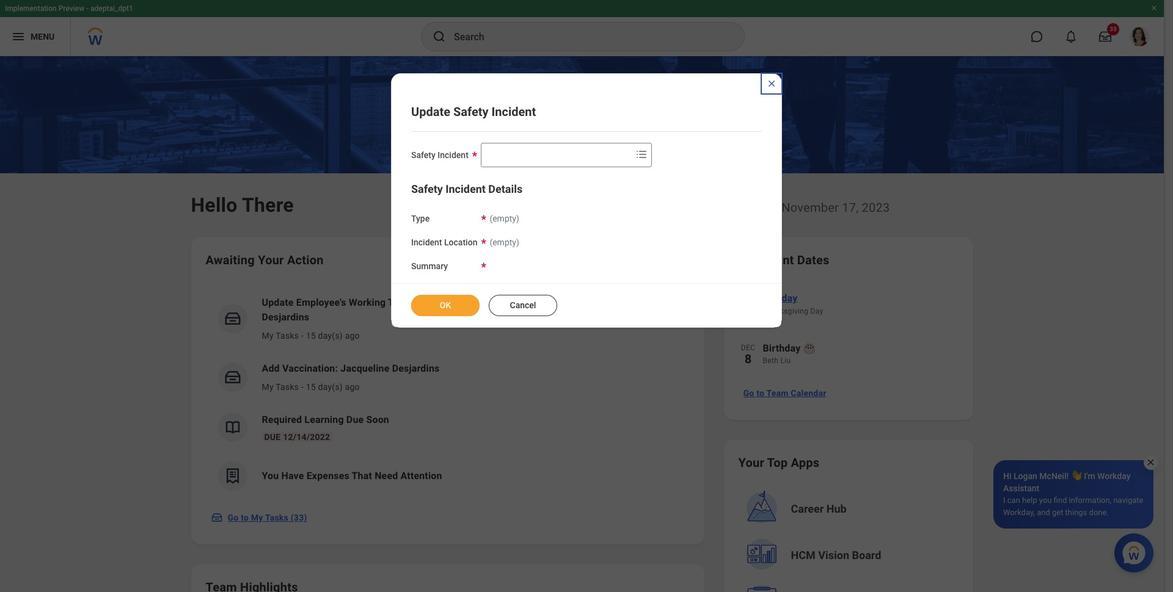 Task type: locate. For each thing, give the bounding box(es) containing it.
safety inside safety incident details group
[[411, 183, 443, 196]]

required
[[262, 414, 302, 426]]

inbox image
[[223, 310, 242, 328], [223, 368, 242, 387]]

attention
[[401, 470, 442, 482]]

i
[[1003, 496, 1005, 505]]

1 horizontal spatial to
[[756, 389, 764, 398]]

hcm vision board
[[791, 549, 881, 562]]

2023
[[862, 200, 890, 215]]

incident left details
[[446, 183, 486, 196]]

go left team
[[743, 389, 754, 398]]

update inside 'dialog'
[[411, 104, 450, 119]]

2 vertical spatial tasks
[[265, 513, 288, 523]]

learning
[[304, 414, 344, 426]]

safety for safety incident
[[411, 150, 436, 160]]

day(s)
[[318, 331, 343, 341], [318, 382, 343, 392]]

2 vertical spatial my
[[251, 513, 263, 523]]

0 horizontal spatial your
[[258, 253, 284, 268]]

profile logan mcneil element
[[1122, 23, 1157, 50]]

go for go to team calendar
[[743, 389, 754, 398]]

beth
[[763, 357, 778, 365]]

holiday
[[763, 293, 798, 304]]

day(s) for 1st inbox image from the bottom of the awaiting your action list
[[318, 382, 343, 392]]

calendar
[[791, 389, 826, 398]]

get
[[1052, 508, 1063, 518]]

due 12/14/2022
[[264, 433, 330, 442]]

tasks up add
[[276, 331, 299, 341]]

0 vertical spatial -
[[86, 4, 89, 13]]

0 vertical spatial 15
[[306, 331, 316, 341]]

find
[[1054, 496, 1067, 505]]

vision
[[818, 549, 849, 562]]

1 vertical spatial desjardins
[[392, 363, 440, 375]]

2 (empty) from the top
[[490, 238, 519, 247]]

2 15 from the top
[[306, 382, 316, 392]]

to inside go to my tasks (33) button
[[241, 513, 249, 523]]

my down add
[[262, 382, 274, 392]]

1 vertical spatial update
[[262, 297, 294, 309]]

close environment banner image
[[1150, 4, 1158, 12]]

liu
[[780, 357, 791, 365]]

ago down add vaccination: jacqueline desjardins
[[345, 382, 360, 392]]

awaiting your action list
[[206, 286, 689, 501]]

15 up vaccination:
[[306, 331, 316, 341]]

your
[[258, 253, 284, 268], [738, 456, 764, 470]]

dec
[[741, 344, 755, 353]]

i'm
[[1084, 472, 1095, 481]]

team
[[766, 389, 789, 398]]

1 my tasks - 15 day(s) ago from the top
[[262, 331, 360, 341]]

Safety Incident field
[[481, 144, 632, 166]]

incident up safety incident details
[[438, 150, 469, 160]]

go
[[743, 389, 754, 398], [228, 513, 239, 523]]

my right inbox icon
[[251, 513, 263, 523]]

2 my tasks - 15 day(s) ago from the top
[[262, 382, 360, 392]]

1 horizontal spatial desjardins
[[392, 363, 440, 375]]

1 horizontal spatial update
[[411, 104, 450, 119]]

birthday
[[763, 343, 801, 354]]

your left "top"
[[738, 456, 764, 470]]

1 vertical spatial inbox image
[[223, 368, 242, 387]]

update left employee's
[[262, 297, 294, 309]]

that
[[352, 470, 372, 482]]

0 horizontal spatial update
[[262, 297, 294, 309]]

due
[[346, 414, 364, 426], [264, 433, 281, 442]]

1 horizontal spatial jacqueline
[[583, 297, 632, 309]]

0 vertical spatial safety
[[453, 104, 489, 119]]

employee's
[[296, 297, 346, 309]]

search image
[[432, 29, 447, 44]]

details
[[488, 183, 523, 196]]

cancel
[[510, 301, 536, 311]]

ok button
[[411, 295, 480, 317]]

1 vertical spatial jacqueline
[[340, 363, 390, 375]]

1 ago from the top
[[345, 331, 360, 341]]

incident up the safety incident 'field'
[[492, 104, 536, 119]]

career
[[791, 503, 824, 516]]

tasks left the (33)
[[265, 513, 288, 523]]

(empty) down details
[[490, 214, 519, 224]]

safety incident details
[[411, 183, 523, 196]]

prompts image
[[634, 147, 649, 162]]

1 day(s) from the top
[[318, 331, 343, 341]]

you
[[262, 470, 279, 482]]

desjardins
[[262, 312, 309, 323], [392, 363, 440, 375]]

tasks down add
[[276, 382, 299, 392]]

0 vertical spatial your
[[258, 253, 284, 268]]

to left team
[[756, 389, 764, 398]]

day(s) down employee's
[[318, 331, 343, 341]]

awaiting
[[206, 253, 255, 268]]

summary
[[411, 261, 448, 271]]

go to team calendar button
[[738, 381, 831, 406]]

flexible
[[456, 297, 491, 309]]

have
[[281, 470, 304, 482]]

0 vertical spatial go
[[743, 389, 754, 398]]

you have expenses that need attention
[[262, 470, 442, 482]]

hub
[[827, 503, 847, 516]]

go inside go to team calendar button
[[743, 389, 754, 398]]

to right inbox icon
[[241, 513, 249, 523]]

due down required
[[264, 433, 281, 442]]

go inside go to my tasks (33) button
[[228, 513, 239, 523]]

required learning due soon
[[262, 414, 389, 426]]

15 down vaccination:
[[306, 382, 316, 392]]

- right preview
[[86, 4, 89, 13]]

safety
[[453, 104, 489, 119], [411, 150, 436, 160], [411, 183, 443, 196]]

tasks inside button
[[265, 513, 288, 523]]

and
[[1037, 508, 1050, 518]]

2 day(s) from the top
[[318, 382, 343, 392]]

update for update safety incident
[[411, 104, 450, 119]]

birthday 🎂 beth liu
[[763, 343, 815, 365]]

update for update employee's working time: request flexible work arrangement: jacqueline desjardins
[[262, 297, 294, 309]]

safety for safety incident details
[[411, 183, 443, 196]]

can
[[1007, 496, 1020, 505]]

jacqueline right arrangement: on the left of the page
[[583, 297, 632, 309]]

(empty) right location
[[490, 238, 519, 247]]

ago
[[345, 331, 360, 341], [345, 382, 360, 392]]

safety up the "safety incident"
[[453, 104, 489, 119]]

inbox image left add
[[223, 368, 242, 387]]

jacqueline up "soon"
[[340, 363, 390, 375]]

tasks
[[276, 331, 299, 341], [276, 382, 299, 392], [265, 513, 288, 523]]

0 vertical spatial desjardins
[[262, 312, 309, 323]]

update up the "safety incident"
[[411, 104, 450, 119]]

0 horizontal spatial to
[[241, 513, 249, 523]]

safety up the type
[[411, 183, 443, 196]]

go right inbox icon
[[228, 513, 239, 523]]

hi logan mcneil! 👋 i'm workday assistant i can help you find information, navigate workday, and get things done.
[[1003, 472, 1143, 518]]

working
[[349, 297, 386, 309]]

1 vertical spatial safety
[[411, 150, 436, 160]]

add
[[262, 363, 280, 375]]

my up add
[[262, 331, 274, 341]]

0 horizontal spatial due
[[264, 433, 281, 442]]

- up vaccination:
[[301, 331, 304, 341]]

my tasks - 15 day(s) ago
[[262, 331, 360, 341], [262, 382, 360, 392]]

1 horizontal spatial go
[[743, 389, 754, 398]]

0 vertical spatial my
[[262, 331, 274, 341]]

2 vertical spatial -
[[301, 382, 304, 392]]

my tasks - 15 day(s) ago down vaccination:
[[262, 382, 360, 392]]

(empty)
[[490, 214, 519, 224], [490, 238, 519, 247]]

12/14/2022
[[283, 433, 330, 442]]

0 horizontal spatial desjardins
[[262, 312, 309, 323]]

0 vertical spatial ago
[[345, 331, 360, 341]]

(empty) for incident location
[[490, 238, 519, 247]]

navigate
[[1113, 496, 1143, 505]]

add vaccination: jacqueline desjardins
[[262, 363, 440, 375]]

1 horizontal spatial due
[[346, 414, 364, 426]]

x image
[[1146, 458, 1155, 467]]

0 vertical spatial (empty)
[[490, 214, 519, 224]]

0 vertical spatial update
[[411, 104, 450, 119]]

safety up "safety incident details" button
[[411, 150, 436, 160]]

0 vertical spatial day(s)
[[318, 331, 343, 341]]

0 vertical spatial jacqueline
[[583, 297, 632, 309]]

day(s) down add vaccination: jacqueline desjardins
[[318, 382, 343, 392]]

0 vertical spatial to
[[756, 389, 764, 398]]

1 vertical spatial ago
[[345, 382, 360, 392]]

2 vertical spatial safety
[[411, 183, 443, 196]]

things
[[1065, 508, 1087, 518]]

1 vertical spatial go
[[228, 513, 239, 523]]

0 vertical spatial inbox image
[[223, 310, 242, 328]]

ago up add vaccination: jacqueline desjardins
[[345, 331, 360, 341]]

my tasks - 15 day(s) ago for 1st inbox image from the bottom of the awaiting your action list
[[262, 382, 360, 392]]

1 vertical spatial (empty)
[[490, 238, 519, 247]]

- down vaccination:
[[301, 382, 304, 392]]

2 ago from the top
[[345, 382, 360, 392]]

1 vertical spatial 15
[[306, 382, 316, 392]]

update inside update employee's working time: request flexible work arrangement: jacqueline desjardins
[[262, 297, 294, 309]]

1 vertical spatial my tasks - 15 day(s) ago
[[262, 382, 360, 392]]

inbox image
[[210, 512, 223, 524]]

close update safety incident image
[[767, 79, 777, 89]]

due left "soon"
[[346, 414, 364, 426]]

desjardins inside update employee's working time: request flexible work arrangement: jacqueline desjardins
[[262, 312, 309, 323]]

thanksgiving
[[763, 307, 808, 316]]

to inside go to team calendar button
[[756, 389, 764, 398]]

my tasks - 15 day(s) ago up vaccination:
[[262, 331, 360, 341]]

0 horizontal spatial go
[[228, 513, 239, 523]]

dates
[[797, 253, 829, 268]]

jacqueline
[[583, 297, 632, 309], [340, 363, 390, 375]]

0 vertical spatial my tasks - 15 day(s) ago
[[262, 331, 360, 341]]

your left the action
[[258, 253, 284, 268]]

1 vertical spatial day(s)
[[318, 382, 343, 392]]

1 vertical spatial your
[[738, 456, 764, 470]]

15
[[306, 331, 316, 341], [306, 382, 316, 392]]

your top apps
[[738, 456, 819, 470]]

need
[[375, 470, 398, 482]]

inbox image down the awaiting
[[223, 310, 242, 328]]

1 (empty) from the top
[[490, 214, 519, 224]]

1 vertical spatial to
[[241, 513, 249, 523]]

0 vertical spatial tasks
[[276, 331, 299, 341]]

0 vertical spatial due
[[346, 414, 364, 426]]



Task type: vqa. For each thing, say whether or not it's contained in the screenshot.
November
yes



Task type: describe. For each thing, give the bounding box(es) containing it.
hello there
[[191, 194, 294, 217]]

my inside button
[[251, 513, 263, 523]]

- inside banner
[[86, 4, 89, 13]]

you
[[1039, 496, 1052, 505]]

it's friday, november 17, 2023
[[724, 200, 890, 215]]

hello there main content
[[0, 56, 1164, 593]]

logan
[[1014, 472, 1037, 481]]

update safety incident
[[411, 104, 536, 119]]

incident up summary
[[411, 238, 442, 247]]

preview
[[58, 4, 84, 13]]

1 15 from the top
[[306, 331, 316, 341]]

assistant
[[1003, 484, 1039, 494]]

done.
[[1089, 508, 1109, 518]]

🎂
[[803, 343, 815, 354]]

day(s) for 1st inbox image
[[318, 331, 343, 341]]

arrangement:
[[519, 297, 580, 309]]

safety incident details group
[[411, 182, 762, 273]]

go to my tasks (33) button
[[206, 506, 314, 530]]

safety incident details button
[[411, 183, 523, 196]]

(empty) for type
[[490, 214, 519, 224]]

top
[[767, 456, 788, 470]]

jacqueline inside update employee's working time: request flexible work arrangement: jacqueline desjardins
[[583, 297, 632, 309]]

0 horizontal spatial jacqueline
[[340, 363, 390, 375]]

career hub button
[[740, 488, 960, 532]]

friday,
[[743, 200, 778, 215]]

ok
[[440, 301, 451, 311]]

you have expenses that need attention button
[[206, 452, 689, 501]]

holiday button
[[763, 291, 958, 307]]

go to my tasks (33)
[[228, 513, 307, 523]]

to for team
[[756, 389, 764, 398]]

holiday thanksgiving day
[[763, 293, 823, 316]]

adeptai_dpt1
[[90, 4, 133, 13]]

👋
[[1071, 472, 1082, 481]]

implementation preview -   adeptai_dpt1
[[5, 4, 133, 13]]

cancel button
[[489, 295, 557, 317]]

dec 8
[[741, 344, 755, 367]]

it's
[[724, 200, 740, 215]]

(33)
[[291, 513, 307, 523]]

hello
[[191, 194, 237, 217]]

safety incident
[[411, 150, 469, 160]]

17,
[[842, 200, 859, 215]]

soon
[[366, 414, 389, 426]]

help
[[1022, 496, 1037, 505]]

2 inbox image from the top
[[223, 368, 242, 387]]

expenses
[[307, 470, 349, 482]]

important dates element
[[738, 283, 958, 379]]

update safety incident dialog
[[391, 73, 782, 328]]

information,
[[1069, 496, 1111, 505]]

mcneil!
[[1039, 472, 1069, 481]]

apps
[[791, 456, 819, 470]]

time:
[[388, 297, 414, 309]]

8
[[745, 352, 752, 367]]

to for my
[[241, 513, 249, 523]]

my tasks - 15 day(s) ago for 1st inbox image
[[262, 331, 360, 341]]

there
[[242, 194, 294, 217]]

work
[[493, 297, 516, 309]]

1 inbox image from the top
[[223, 310, 242, 328]]

incident location
[[411, 238, 477, 247]]

go to team calendar
[[743, 389, 826, 398]]

awaiting your action
[[206, 253, 324, 268]]

notifications large image
[[1065, 31, 1077, 43]]

1 vertical spatial due
[[264, 433, 281, 442]]

book open image
[[223, 419, 242, 437]]

career hub
[[791, 503, 847, 516]]

implementation preview -   adeptai_dpt1 banner
[[0, 0, 1164, 56]]

action
[[287, 253, 324, 268]]

hcm vision board button
[[740, 534, 960, 578]]

important dates
[[738, 253, 829, 268]]

1 vertical spatial my
[[262, 382, 274, 392]]

go for go to my tasks (33)
[[228, 513, 239, 523]]

update employee's working time: request flexible work arrangement: jacqueline desjardins
[[262, 297, 632, 323]]

workday,
[[1003, 508, 1035, 518]]

dashboard expenses image
[[223, 467, 242, 486]]

board
[[852, 549, 881, 562]]

hcm
[[791, 549, 816, 562]]

inbox large image
[[1099, 31, 1111, 43]]

hi
[[1003, 472, 1012, 481]]

type
[[411, 214, 430, 224]]

day
[[810, 307, 823, 316]]

1 vertical spatial -
[[301, 331, 304, 341]]

request
[[416, 297, 453, 309]]

implementation
[[5, 4, 57, 13]]

november
[[782, 200, 839, 215]]

1 horizontal spatial your
[[738, 456, 764, 470]]

1 vertical spatial tasks
[[276, 382, 299, 392]]

location
[[444, 238, 477, 247]]



